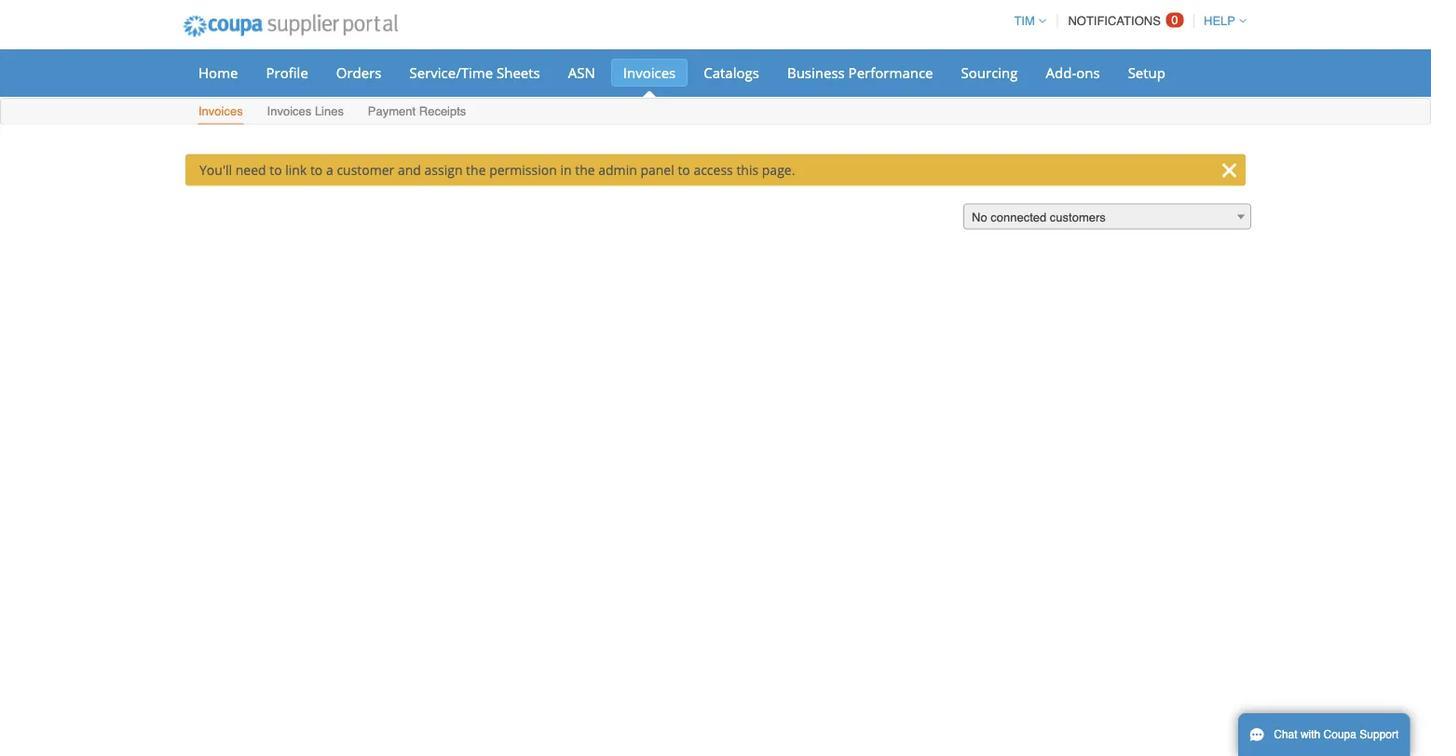 Task type: describe. For each thing, give the bounding box(es) containing it.
you'll
[[199, 161, 232, 179]]

2 horizontal spatial invoices
[[623, 63, 676, 82]]

this
[[736, 161, 759, 179]]

orders
[[336, 63, 382, 82]]

setup
[[1128, 63, 1166, 82]]

0
[[1172, 13, 1178, 27]]

service/time sheets
[[410, 63, 540, 82]]

you'll need to link to a customer and assign the permission in the admin panel to access this page.
[[199, 161, 795, 179]]

catalogs link
[[692, 59, 771, 87]]

coupa
[[1324, 729, 1357, 742]]

tim link
[[1006, 14, 1046, 28]]

admin
[[598, 161, 637, 179]]

payment receipts
[[368, 104, 466, 118]]

panel
[[641, 161, 674, 179]]

setup link
[[1116, 59, 1178, 87]]

customer
[[337, 161, 394, 179]]

access
[[694, 161, 733, 179]]

tim
[[1014, 14, 1035, 28]]

orders link
[[324, 59, 394, 87]]

notifications 0
[[1068, 13, 1178, 28]]

support
[[1360, 729, 1399, 742]]

customers
[[1050, 211, 1106, 225]]

1 horizontal spatial invoices
[[267, 104, 311, 118]]

add-ons link
[[1034, 59, 1112, 87]]

in
[[560, 161, 572, 179]]

coupa supplier portal image
[[171, 3, 411, 49]]

no
[[972, 211, 987, 225]]

add-
[[1046, 63, 1076, 82]]

help link
[[1196, 14, 1247, 28]]

business
[[787, 63, 845, 82]]

profile
[[266, 63, 308, 82]]

notifications
[[1068, 14, 1161, 28]]



Task type: locate. For each thing, give the bounding box(es) containing it.
to left a
[[310, 161, 323, 179]]

invoices lines
[[267, 104, 344, 118]]

2 the from the left
[[575, 161, 595, 179]]

invoices lines link
[[266, 100, 345, 124]]

1 vertical spatial invoices link
[[198, 100, 244, 124]]

3 to from the left
[[678, 161, 690, 179]]

1 horizontal spatial invoices link
[[611, 59, 688, 87]]

the right assign
[[466, 161, 486, 179]]

1 to from the left
[[269, 161, 282, 179]]

performance
[[849, 63, 933, 82]]

need
[[235, 161, 266, 179]]

service/time
[[410, 63, 493, 82]]

1 the from the left
[[466, 161, 486, 179]]

invoices link down home link
[[198, 100, 244, 124]]

the right in
[[575, 161, 595, 179]]

0 horizontal spatial the
[[466, 161, 486, 179]]

business performance link
[[775, 59, 945, 87]]

1 horizontal spatial to
[[310, 161, 323, 179]]

No connected customers text field
[[964, 205, 1250, 231]]

receipts
[[419, 104, 466, 118]]

and
[[398, 161, 421, 179]]

connected
[[991, 211, 1047, 225]]

asn
[[568, 63, 595, 82]]

invoices down profile link
[[267, 104, 311, 118]]

to left link at the left top
[[269, 161, 282, 179]]

asn link
[[556, 59, 607, 87]]

invoices link
[[611, 59, 688, 87], [198, 100, 244, 124]]

2 to from the left
[[310, 161, 323, 179]]

0 vertical spatial invoices link
[[611, 59, 688, 87]]

ons
[[1076, 63, 1100, 82]]

invoices right asn
[[623, 63, 676, 82]]

0 horizontal spatial invoices
[[198, 104, 243, 118]]

invoices down home link
[[198, 104, 243, 118]]

home link
[[186, 59, 250, 87]]

chat with coupa support
[[1274, 729, 1399, 742]]

payment
[[368, 104, 416, 118]]

the
[[466, 161, 486, 179], [575, 161, 595, 179]]

a
[[326, 161, 333, 179]]

sourcing
[[961, 63, 1018, 82]]

assign
[[424, 161, 463, 179]]

0 horizontal spatial to
[[269, 161, 282, 179]]

to right panel
[[678, 161, 690, 179]]

sourcing link
[[949, 59, 1030, 87]]

service/time sheets link
[[397, 59, 552, 87]]

no connected customers
[[972, 211, 1106, 225]]

navigation containing notifications 0
[[1006, 3, 1247, 39]]

with
[[1301, 729, 1321, 742]]

permission
[[489, 161, 557, 179]]

sheets
[[497, 63, 540, 82]]

2 horizontal spatial to
[[678, 161, 690, 179]]

profile link
[[254, 59, 320, 87]]

add-ons
[[1046, 63, 1100, 82]]

chat with coupa support button
[[1238, 714, 1410, 757]]

link
[[285, 161, 307, 179]]

lines
[[315, 104, 344, 118]]

1 horizontal spatial the
[[575, 161, 595, 179]]

to
[[269, 161, 282, 179], [310, 161, 323, 179], [678, 161, 690, 179]]

catalogs
[[704, 63, 759, 82]]

page.
[[762, 161, 795, 179]]

business performance
[[787, 63, 933, 82]]

0 horizontal spatial invoices link
[[198, 100, 244, 124]]

invoices
[[623, 63, 676, 82], [198, 104, 243, 118], [267, 104, 311, 118]]

chat
[[1274, 729, 1298, 742]]

help
[[1204, 14, 1236, 28]]

home
[[198, 63, 238, 82]]

No connected customers field
[[963, 204, 1251, 231]]

navigation
[[1006, 3, 1247, 39]]

payment receipts link
[[367, 100, 467, 124]]

invoices link right asn link
[[611, 59, 688, 87]]



